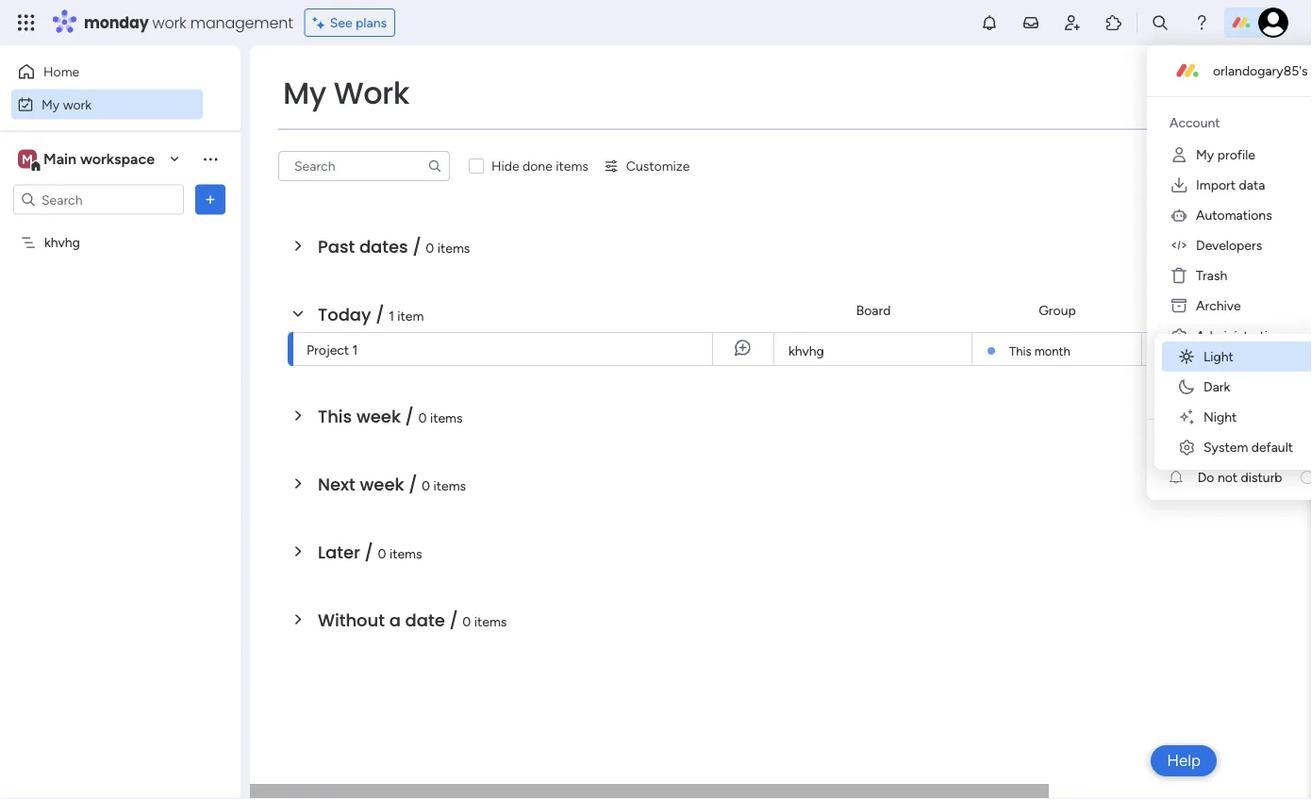 Task type: describe. For each thing, give the bounding box(es) containing it.
default
[[1252, 439, 1294, 455]]

next week / 0 items
[[318, 472, 466, 496]]

do not disturb
[[1198, 469, 1283, 485]]

see plans
[[330, 15, 387, 31]]

my profile link
[[1155, 140, 1312, 170]]

orlandogary85's
[[1213, 63, 1308, 79]]

teams image
[[1170, 357, 1189, 376]]

m
[[22, 151, 33, 167]]

home
[[43, 64, 79, 80]]

automations image
[[1170, 206, 1189, 225]]

system default image
[[1178, 438, 1196, 457]]

monday work management
[[84, 12, 293, 33]]

my profile image
[[1170, 145, 1189, 164]]

administration
[[1196, 328, 1283, 344]]

dark image
[[1178, 377, 1196, 396]]

week for this
[[357, 404, 401, 428]]

project
[[307, 342, 349, 358]]

import data link
[[1155, 170, 1312, 200]]

nov
[[1287, 340, 1310, 355]]

not
[[1218, 469, 1238, 485]]

v2 surfce notifications image
[[1170, 468, 1198, 487]]

today
[[318, 302, 371, 326]]

apps image
[[1105, 13, 1124, 32]]

this week / 0 items
[[318, 404, 463, 428]]

customize button
[[596, 151, 698, 181]]

system default
[[1204, 439, 1294, 455]]

people
[[1179, 302, 1219, 318]]

project 1
[[307, 342, 358, 358]]

profile
[[1218, 147, 1256, 163]]

this month
[[1010, 343, 1071, 359]]

/ up next week / 0 items
[[405, 404, 414, 428]]

working status
[[1170, 437, 1258, 453]]

1 vertical spatial 1
[[353, 342, 358, 358]]

see
[[330, 15, 353, 31]]

v2 overdue deadline image
[[1262, 340, 1278, 358]]

management
[[190, 12, 293, 33]]

administration link
[[1155, 321, 1312, 351]]

data
[[1239, 177, 1266, 193]]

out
[[1222, 388, 1242, 404]]

import data
[[1196, 177, 1266, 193]]

month
[[1035, 343, 1071, 359]]

my work
[[42, 96, 92, 112]]

archive image
[[1170, 296, 1189, 315]]

monday
[[84, 12, 149, 33]]

/ right dates
[[413, 234, 421, 259]]

a
[[389, 608, 401, 632]]

my for my profile
[[1196, 147, 1215, 163]]

inbox image
[[1022, 13, 1041, 32]]

import
[[1196, 177, 1236, 193]]

my profile
[[1196, 147, 1256, 163]]

hide done items
[[492, 158, 589, 174]]

automations
[[1196, 207, 1273, 223]]

archive link
[[1155, 291, 1312, 321]]

my work
[[283, 72, 410, 114]]

past
[[318, 234, 355, 259]]

invite members image
[[1063, 13, 1082, 32]]

notifications image
[[980, 13, 999, 32]]

my for my work
[[283, 72, 326, 114]]

Search in workspace field
[[40, 189, 158, 210]]

this for month
[[1010, 343, 1032, 359]]

light image
[[1178, 347, 1196, 366]]

main workspace
[[43, 150, 155, 168]]

log out image
[[1170, 387, 1189, 406]]

my work button
[[11, 89, 203, 119]]

dates
[[359, 234, 408, 259]]

work
[[334, 72, 410, 114]]

workspace selection element
[[18, 148, 158, 172]]

group
[[1039, 302, 1076, 318]]

date
[[405, 608, 445, 632]]

plans
[[356, 15, 387, 31]]

items inside without a date / 0 items
[[474, 613, 507, 629]]

gary orlando image
[[1259, 8, 1289, 38]]

teams
[[1196, 358, 1234, 374]]

0 for this week /
[[418, 409, 427, 426]]

help button
[[1151, 745, 1217, 777]]

work for monday
[[152, 12, 186, 33]]

night
[[1204, 409, 1237, 425]]

items inside next week / 0 items
[[434, 477, 466, 493]]

without a date / 0 items
[[318, 608, 507, 632]]

orlandogary85's 
[[1213, 63, 1312, 79]]

disturb
[[1241, 469, 1283, 485]]

0 for next week /
[[422, 477, 430, 493]]

nov 
[[1287, 340, 1312, 355]]

0 for past dates /
[[426, 240, 434, 256]]

/ left item at top
[[376, 302, 384, 326]]

trash link
[[1155, 260, 1312, 291]]

/ right date
[[450, 608, 458, 632]]

home button
[[11, 57, 203, 87]]

board
[[856, 302, 891, 318]]

trash image
[[1170, 266, 1189, 285]]

later
[[318, 540, 360, 564]]



Task type: vqa. For each thing, say whether or not it's contained in the screenshot.
'Collapse board header' image
no



Task type: locate. For each thing, give the bounding box(es) containing it.
items inside this week / 0 items
[[430, 409, 463, 426]]

workspace image
[[18, 149, 37, 169]]

0 right dates
[[426, 240, 434, 256]]

items up next week / 0 items
[[430, 409, 463, 426]]

my left work
[[283, 72, 326, 114]]

1 horizontal spatial 1
[[389, 308, 394, 324]]

items
[[556, 158, 589, 174], [438, 240, 470, 256], [430, 409, 463, 426], [434, 477, 466, 493], [390, 545, 422, 561], [474, 613, 507, 629]]

help
[[1167, 751, 1201, 770]]

work
[[152, 12, 186, 33], [63, 96, 92, 112]]

0 vertical spatial work
[[152, 12, 186, 33]]

workspace options image
[[201, 149, 220, 168]]

done
[[523, 158, 553, 174]]

help image
[[1193, 13, 1212, 32]]

0 vertical spatial this
[[1010, 343, 1032, 359]]

light
[[1204, 349, 1234, 365]]

do
[[1198, 469, 1215, 485]]

1
[[389, 308, 394, 324], [353, 342, 358, 358]]

khvhg inside list box
[[44, 234, 80, 251]]

khvhg list box
[[0, 223, 241, 513]]

dark
[[1204, 379, 1231, 395]]

None search field
[[278, 151, 450, 181]]

my right my profile icon
[[1196, 147, 1215, 163]]

later / 0 items
[[318, 540, 422, 564]]

developers image
[[1170, 236, 1189, 255]]

this down project 1
[[318, 404, 352, 428]]

/
[[413, 234, 421, 259], [376, 302, 384, 326], [405, 404, 414, 428], [409, 472, 417, 496], [365, 540, 373, 564], [450, 608, 458, 632]]

0 up next week / 0 items
[[418, 409, 427, 426]]

this left month
[[1010, 343, 1032, 359]]

log out
[[1196, 388, 1242, 404]]

0 right later
[[378, 545, 386, 561]]

0
[[426, 240, 434, 256], [418, 409, 427, 426], [422, 477, 430, 493], [378, 545, 386, 561], [463, 613, 471, 629]]

work down home
[[63, 96, 92, 112]]

1 vertical spatial this
[[318, 404, 352, 428]]

1 vertical spatial week
[[360, 472, 404, 496]]

khvhg
[[44, 234, 80, 251], [789, 343, 824, 359]]

0 horizontal spatial 1
[[353, 342, 358, 358]]

0 inside this week / 0 items
[[418, 409, 427, 426]]

archive
[[1196, 298, 1241, 314]]

account
[[1170, 114, 1221, 130]]

trash
[[1196, 267, 1228, 284]]

0 right date
[[463, 613, 471, 629]]

status
[[1222, 437, 1258, 453]]

my down home
[[42, 96, 60, 112]]

my for my work
[[42, 96, 60, 112]]

past dates / 0 items
[[318, 234, 470, 259]]

item
[[398, 308, 424, 324]]

main
[[43, 150, 76, 168]]

khvhg link
[[786, 333, 961, 367]]

0 horizontal spatial this
[[318, 404, 352, 428]]

0 vertical spatial week
[[357, 404, 401, 428]]

work inside my work button
[[63, 96, 92, 112]]

workspace
[[80, 150, 155, 168]]

/ right later
[[365, 540, 373, 564]]

2 horizontal spatial my
[[1196, 147, 1215, 163]]

1 right project
[[353, 342, 358, 358]]

1 inside the today / 1 item
[[389, 308, 394, 324]]

next
[[318, 472, 355, 496]]

1 horizontal spatial work
[[152, 12, 186, 33]]

0 inside without a date / 0 items
[[463, 613, 471, 629]]

import data image
[[1170, 175, 1189, 194]]

1 vertical spatial khvhg
[[789, 343, 824, 359]]

items right dates
[[438, 240, 470, 256]]

administration image
[[1170, 326, 1189, 345]]

0 vertical spatial 1
[[389, 308, 394, 324]]

hide
[[492, 158, 520, 174]]

my inside button
[[42, 96, 60, 112]]

0 inside past dates / 0 items
[[426, 240, 434, 256]]

0 horizontal spatial work
[[63, 96, 92, 112]]

0 horizontal spatial khvhg
[[44, 234, 80, 251]]

items right later
[[390, 545, 422, 561]]

search everything image
[[1151, 13, 1170, 32]]

log
[[1196, 388, 1219, 404]]

select product image
[[17, 13, 36, 32]]

teams link
[[1155, 351, 1312, 381]]

this for week
[[318, 404, 352, 428]]

0 vertical spatial khvhg
[[44, 234, 80, 251]]

developers
[[1196, 237, 1263, 253]]

1 horizontal spatial this
[[1010, 343, 1032, 359]]

0 inside later / 0 items
[[378, 545, 386, 561]]

items inside later / 0 items
[[390, 545, 422, 561]]

system
[[1204, 439, 1249, 455]]

options image
[[201, 190, 220, 209]]

search image
[[427, 159, 443, 174]]

option
[[0, 226, 241, 229]]

work for my
[[63, 96, 92, 112]]

work right monday
[[152, 12, 186, 33]]

week right next
[[360, 472, 404, 496]]

0 inside next week / 0 items
[[422, 477, 430, 493]]

night image
[[1178, 408, 1196, 426]]

1 horizontal spatial khvhg
[[789, 343, 824, 359]]

items right done on the top of page
[[556, 158, 589, 174]]

this
[[1010, 343, 1032, 359], [318, 404, 352, 428]]

today / 1 item
[[318, 302, 424, 326]]

items right date
[[474, 613, 507, 629]]

without
[[318, 608, 385, 632]]

Filter dashboard by text search field
[[278, 151, 450, 181]]

1 left item at top
[[389, 308, 394, 324]]

0 horizontal spatial my
[[42, 96, 60, 112]]

items inside past dates / 0 items
[[438, 240, 470, 256]]

/ down this week / 0 items
[[409, 472, 417, 496]]

week for next
[[360, 472, 404, 496]]

1 vertical spatial work
[[63, 96, 92, 112]]

customize
[[626, 158, 690, 174]]

0 down this week / 0 items
[[422, 477, 430, 493]]

items down this week / 0 items
[[434, 477, 466, 493]]

working
[[1170, 437, 1219, 453]]

my
[[283, 72, 326, 114], [42, 96, 60, 112], [1196, 147, 1215, 163]]

week
[[357, 404, 401, 428], [360, 472, 404, 496]]

week up next week / 0 items
[[357, 404, 401, 428]]

see plans button
[[304, 8, 395, 37]]

1 horizontal spatial my
[[283, 72, 326, 114]]



